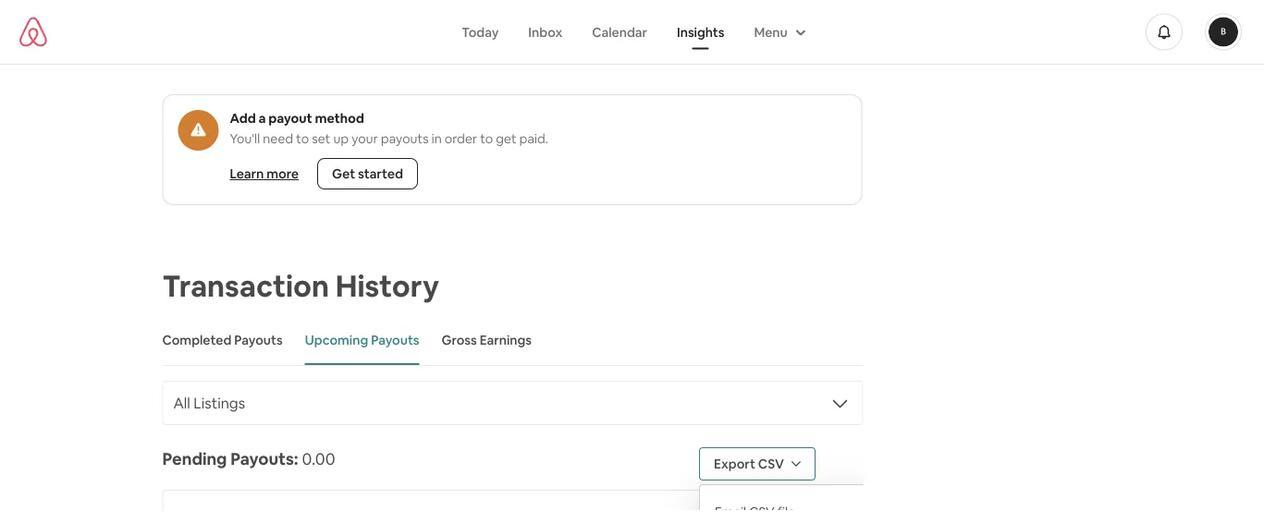 Task type: describe. For each thing, give the bounding box(es) containing it.
inbox link
[[514, 14, 577, 49]]

order
[[445, 130, 477, 147]]

pending payouts : 0.00
[[162, 449, 335, 470]]

payouts for upcoming
[[371, 332, 420, 349]]

need
[[263, 130, 293, 147]]

set
[[312, 130, 331, 147]]

pending
[[162, 449, 227, 470]]

today
[[462, 24, 499, 40]]

learn more
[[230, 166, 299, 182]]

transaction history
[[162, 266, 439, 305]]

earnings
[[480, 332, 532, 349]]

add a payout method you'll need to set up your payouts in order to get paid.
[[230, 110, 548, 147]]

history
[[336, 266, 439, 305]]

export csv
[[714, 456, 784, 473]]

calendar link
[[577, 14, 662, 49]]

upcoming payouts button
[[305, 317, 420, 365]]

payouts for completed
[[234, 332, 283, 349]]

up
[[333, 130, 349, 147]]

add
[[230, 110, 256, 127]]

0.00
[[302, 449, 335, 470]]

get
[[496, 130, 517, 147]]

you'll
[[230, 130, 260, 147]]

learn more link
[[222, 158, 306, 190]]

main navigation menu image
[[1209, 17, 1238, 47]]

completed payouts
[[162, 332, 283, 349]]

gross earnings
[[442, 332, 532, 349]]

paid.
[[519, 130, 548, 147]]

payout
[[269, 110, 312, 127]]

export csv button
[[699, 448, 816, 481]]

payouts
[[381, 130, 429, 147]]



Task type: vqa. For each thing, say whether or not it's contained in the screenshot.
info
no



Task type: locate. For each thing, give the bounding box(es) containing it.
tab list containing completed payouts
[[162, 317, 863, 366]]

csv
[[758, 456, 784, 473]]

learn
[[230, 166, 264, 182]]

a
[[259, 110, 266, 127]]

transaction
[[162, 266, 329, 305]]

completed
[[162, 332, 232, 349]]

completed payouts button
[[162, 317, 283, 365]]

insights
[[677, 24, 725, 40]]

export
[[714, 456, 756, 473]]

to
[[296, 130, 309, 147], [480, 130, 493, 147]]

insights link
[[662, 14, 739, 49]]

upcoming
[[305, 332, 368, 349]]

more
[[267, 166, 299, 182]]

calendar
[[592, 24, 647, 40]]

menu button
[[739, 14, 817, 49]]

1 to from the left
[[296, 130, 309, 147]]

payouts down history
[[371, 332, 420, 349]]

started
[[358, 166, 403, 182]]

in
[[432, 130, 442, 147]]

gross
[[442, 332, 477, 349]]

to left set at top
[[296, 130, 309, 147]]

payouts down transaction at the bottom of the page
[[234, 332, 283, 349]]

tab list
[[162, 317, 863, 366]]

gross earnings button
[[442, 317, 532, 365]]

payouts
[[234, 332, 283, 349], [371, 332, 420, 349], [230, 449, 294, 470]]

group containing add a payout method
[[162, 94, 863, 205]]

upcoming payouts
[[305, 332, 420, 349]]

get started link
[[317, 158, 418, 190]]

group
[[162, 94, 863, 205]]

today link
[[447, 14, 514, 49]]

to left get
[[480, 130, 493, 147]]

menu
[[754, 24, 788, 40]]

0 horizontal spatial to
[[296, 130, 309, 147]]

:
[[294, 449, 298, 470]]

your
[[352, 130, 378, 147]]

get
[[332, 166, 355, 182]]

method
[[315, 110, 364, 127]]

inbox
[[528, 24, 563, 40]]

2 to from the left
[[480, 130, 493, 147]]

1 horizontal spatial to
[[480, 130, 493, 147]]

payouts for pending
[[230, 449, 294, 470]]

payouts left 0.00
[[230, 449, 294, 470]]

get started
[[332, 166, 403, 182]]



